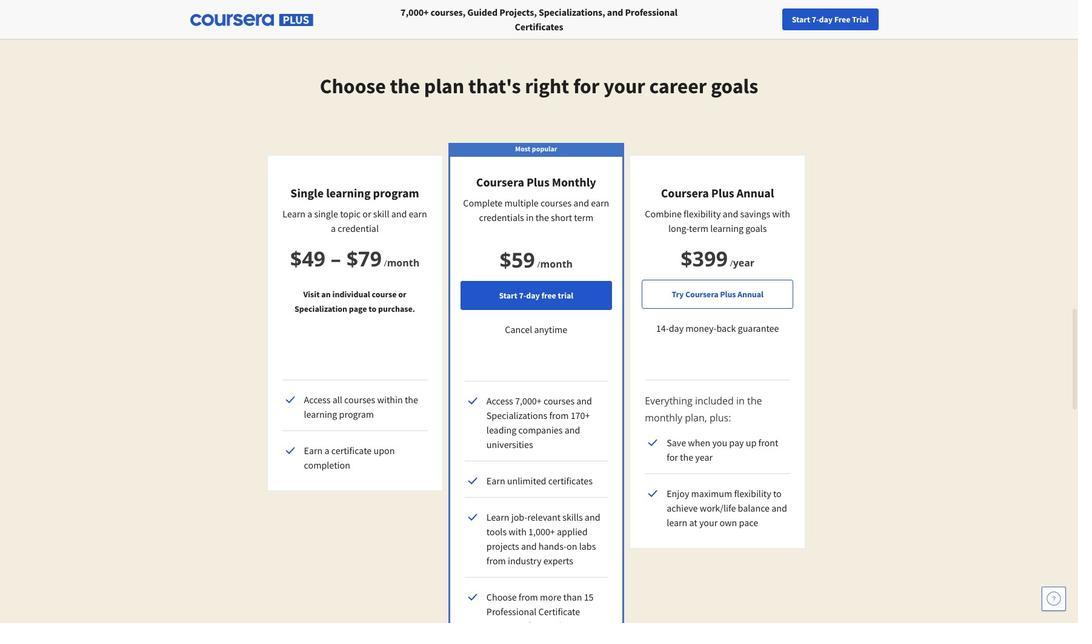 Task type: vqa. For each thing, say whether or not it's contained in the screenshot.
learning in the Access all courses within the learning program
yes



Task type: locate. For each thing, give the bounding box(es) containing it.
pace
[[740, 517, 759, 529]]

/ right $59
[[537, 259, 541, 270]]

1 vertical spatial to
[[774, 488, 782, 500]]

0 horizontal spatial for
[[574, 73, 600, 99]]

the down save at the right bottom of the page
[[680, 452, 694, 464]]

0 horizontal spatial term
[[574, 212, 594, 224]]

2 horizontal spatial your
[[838, 14, 854, 25]]

0 horizontal spatial year
[[696, 452, 713, 464]]

1 vertical spatial or
[[399, 289, 407, 300]]

7-
[[812, 14, 820, 25], [519, 290, 527, 301]]

goals right career
[[711, 73, 759, 99]]

year inside "save  when you pay up front for the year"
[[696, 452, 713, 464]]

0 vertical spatial 7,000+
[[401, 6, 429, 18]]

earn left unlimited
[[487, 475, 506, 488]]

1 vertical spatial earn
[[487, 475, 506, 488]]

start for start 7-day free trial
[[792, 14, 811, 25]]

access up specializations
[[487, 395, 513, 408]]

learn for learn a single topic or skill and earn a credential
[[283, 208, 306, 220]]

plus for monthly
[[527, 175, 550, 190]]

0 horizontal spatial 7-
[[519, 290, 527, 301]]

earn down monthly
[[591, 197, 610, 209]]

courses inside 'access all courses within the learning program'
[[344, 394, 376, 406]]

0 vertical spatial choose
[[320, 73, 386, 99]]

access for access all courses within the learning program
[[304, 394, 331, 406]]

1 horizontal spatial choose
[[487, 592, 517, 604]]

coursera inside button
[[686, 289, 719, 300]]

0 vertical spatial start
[[792, 14, 811, 25]]

0 horizontal spatial 7,000+
[[401, 6, 429, 18]]

choose for choose the plan that's right for your career goals
[[320, 73, 386, 99]]

visit an individual course or specialization page to purchase.
[[295, 289, 415, 315]]

15
[[584, 592, 594, 604]]

0 horizontal spatial earn
[[409, 208, 427, 220]]

0 horizontal spatial day
[[527, 290, 540, 301]]

coursera up combine
[[661, 186, 709, 201]]

save
[[667, 437, 687, 449]]

the left short
[[536, 212, 549, 224]]

1,000+
[[529, 526, 555, 538]]

1 vertical spatial choose
[[487, 592, 517, 604]]

professional
[[625, 6, 678, 18], [487, 606, 537, 619]]

1 vertical spatial with
[[509, 526, 527, 538]]

1 vertical spatial flexibility
[[735, 488, 772, 500]]

term up $399
[[689, 223, 709, 235]]

the
[[390, 73, 420, 99], [536, 212, 549, 224], [405, 394, 418, 406], [748, 395, 763, 408], [680, 452, 694, 464]]

year down when
[[696, 452, 713, 464]]

a inside earn a certificate upon completion
[[325, 445, 330, 457]]

1 horizontal spatial for
[[667, 452, 679, 464]]

0 vertical spatial goals
[[711, 73, 759, 99]]

earn for $49
[[304, 445, 323, 457]]

7- for free
[[812, 14, 820, 25]]

0 horizontal spatial in
[[526, 212, 534, 224]]

start up cancel
[[499, 290, 518, 301]]

0 vertical spatial 7-
[[812, 14, 820, 25]]

0 vertical spatial a
[[308, 208, 312, 220]]

completion
[[304, 460, 350, 472]]

0 vertical spatial day
[[820, 14, 833, 25]]

program up skill on the top
[[373, 186, 419, 201]]

annual up the savings
[[737, 186, 775, 201]]

save  when you pay up front for the year
[[667, 437, 779, 464]]

plus up back on the bottom right
[[721, 289, 736, 300]]

flexibility up balance
[[735, 488, 772, 500]]

front
[[759, 437, 779, 449]]

learn job-relevant skills and tools with 1,000+ applied projects and hands-on labs from industry experts
[[487, 512, 601, 568]]

1 horizontal spatial in
[[737, 395, 745, 408]]

learn inside 'learn a single topic or skill and earn a credential'
[[283, 208, 306, 220]]

for right right
[[574, 73, 600, 99]]

or inside visit an individual course or specialization page to purchase.
[[399, 289, 407, 300]]

from left the more
[[519, 592, 538, 604]]

2 vertical spatial a
[[325, 445, 330, 457]]

try
[[672, 289, 684, 300]]

1 horizontal spatial a
[[325, 445, 330, 457]]

0 horizontal spatial a
[[308, 208, 312, 220]]

earn
[[591, 197, 610, 209], [409, 208, 427, 220]]

most
[[515, 144, 531, 153]]

to down front
[[774, 488, 782, 500]]

choose from more than 15 professional certificate programs from indust
[[487, 592, 594, 624]]

experts
[[544, 555, 574, 568]]

start 7-day free trial
[[792, 14, 869, 25]]

month up the free
[[541, 258, 573, 271]]

$79
[[347, 245, 382, 273]]

/ right $399
[[730, 258, 734, 269]]

2 vertical spatial your
[[700, 517, 718, 529]]

1 vertical spatial program
[[339, 409, 374, 421]]

a for certificate
[[325, 445, 330, 457]]

goals down the savings
[[746, 223, 767, 235]]

7,000+ inside 7,000+ courses, guided projects, specializations, and professional certificates
[[401, 6, 429, 18]]

1 horizontal spatial /
[[537, 259, 541, 270]]

program
[[373, 186, 419, 201], [339, 409, 374, 421]]

learning inside 'access all courses within the learning program'
[[304, 409, 337, 421]]

0 vertical spatial flexibility
[[684, 208, 721, 220]]

plus up multiple
[[527, 175, 550, 190]]

1 horizontal spatial year
[[734, 257, 755, 270]]

credential
[[338, 223, 379, 235]]

courses up 170+
[[544, 395, 575, 408]]

0 horizontal spatial /
[[384, 258, 387, 269]]

1 vertical spatial goals
[[746, 223, 767, 235]]

2 horizontal spatial /
[[730, 258, 734, 269]]

universities
[[487, 439, 533, 451]]

0 horizontal spatial to
[[369, 304, 377, 315]]

$399 / year
[[681, 245, 755, 273]]

for down save at the right bottom of the page
[[667, 452, 679, 464]]

courses right all
[[344, 394, 376, 406]]

0 horizontal spatial learn
[[283, 208, 306, 220]]

start left find
[[792, 14, 811, 25]]

program inside 'access all courses within the learning program'
[[339, 409, 374, 421]]

7- left find
[[812, 14, 820, 25]]

7,000+ left courses,
[[401, 6, 429, 18]]

applied
[[557, 526, 588, 538]]

1 vertical spatial learning
[[711, 223, 744, 235]]

find your new career link
[[814, 12, 902, 27]]

learn down single
[[283, 208, 306, 220]]

learn for learn job-relevant skills and tools with 1,000+ applied projects and hands-on labs from industry experts
[[487, 512, 510, 524]]

or
[[363, 208, 371, 220], [399, 289, 407, 300]]

1 vertical spatial start
[[499, 290, 518, 301]]

0 vertical spatial year
[[734, 257, 755, 270]]

in right 'included'
[[737, 395, 745, 408]]

learn up tools
[[487, 512, 510, 524]]

help center image
[[1047, 592, 1062, 607]]

specializations,
[[539, 6, 606, 18]]

None search field
[[167, 8, 458, 32]]

earn inside earn a certificate upon completion
[[304, 445, 323, 457]]

courses inside complete multiple courses and earn credentials in the short term
[[541, 197, 572, 209]]

goals for learning
[[746, 223, 767, 235]]

access inside 'access all courses within the learning program'
[[304, 394, 331, 406]]

1 vertical spatial your
[[604, 73, 646, 99]]

monthly
[[552, 175, 597, 190]]

1 horizontal spatial start
[[792, 14, 811, 25]]

courses for 7,000+
[[544, 395, 575, 408]]

0 horizontal spatial choose
[[320, 73, 386, 99]]

7,000+ inside access 7,000+ courses and specializations from 170+ leading companies and universities
[[515, 395, 542, 408]]

month up course at the top left of the page
[[387, 257, 420, 270]]

0 vertical spatial in
[[526, 212, 534, 224]]

own
[[720, 517, 738, 529]]

7,000+
[[401, 6, 429, 18], [515, 395, 542, 408]]

trial
[[558, 290, 574, 301]]

from
[[550, 410, 569, 422], [487, 555, 506, 568], [519, 592, 538, 604], [528, 621, 547, 624]]

2 vertical spatial learning
[[304, 409, 337, 421]]

1 horizontal spatial or
[[399, 289, 407, 300]]

earn for $59
[[487, 475, 506, 488]]

and right skill on the top
[[392, 208, 407, 220]]

access
[[304, 394, 331, 406], [487, 395, 513, 408]]

trial
[[853, 14, 869, 25]]

0 horizontal spatial or
[[363, 208, 371, 220]]

courses for multiple
[[541, 197, 572, 209]]

0 horizontal spatial earn
[[304, 445, 323, 457]]

tools
[[487, 526, 507, 538]]

courses up short
[[541, 197, 572, 209]]

7- inside start 7-day free trial button
[[812, 14, 820, 25]]

the right the within
[[405, 394, 418, 406]]

/ right $79
[[384, 258, 387, 269]]

and inside 'learn a single topic or skill and earn a credential'
[[392, 208, 407, 220]]

day for free
[[820, 14, 833, 25]]

/ inside $49 – $79 / month
[[384, 258, 387, 269]]

1 vertical spatial for
[[667, 452, 679, 464]]

from down the projects
[[487, 555, 506, 568]]

2 vertical spatial day
[[669, 323, 684, 335]]

from left 170+
[[550, 410, 569, 422]]

1 vertical spatial year
[[696, 452, 713, 464]]

combine
[[645, 208, 682, 220]]

flexibility down coursera plus annual
[[684, 208, 721, 220]]

hands-
[[539, 541, 567, 553]]

7- inside start 7-day free trial button
[[519, 290, 527, 301]]

start for start 7-day free trial
[[499, 290, 518, 301]]

month inside $49 – $79 / month
[[387, 257, 420, 270]]

1 horizontal spatial month
[[541, 258, 573, 271]]

with inside combine flexibility and savings with long-term learning goals
[[773, 208, 791, 220]]

1 horizontal spatial term
[[689, 223, 709, 235]]

enjoy maximum flexibility to achieve work/life balance and learn at your own pace
[[667, 488, 788, 529]]

choose for choose from more than 15 professional certificate programs from indust
[[487, 592, 517, 604]]

1 horizontal spatial learn
[[487, 512, 510, 524]]

1 horizontal spatial 7-
[[812, 14, 820, 25]]

year right $399
[[734, 257, 755, 270]]

access 7,000+ courses and specializations from 170+ leading companies and universities
[[487, 395, 592, 451]]

with down job- at the left bottom of page
[[509, 526, 527, 538]]

programs
[[487, 621, 526, 624]]

long-
[[669, 223, 689, 235]]

annual up guarantee
[[738, 289, 764, 300]]

0 vertical spatial earn
[[304, 445, 323, 457]]

earn right skill on the top
[[409, 208, 427, 220]]

0 vertical spatial learn
[[283, 208, 306, 220]]

learning down all
[[304, 409, 337, 421]]

and right "specializations,"
[[608, 6, 624, 18]]

coursera plus monthly
[[477, 175, 597, 190]]

program down all
[[339, 409, 374, 421]]

1 vertical spatial learn
[[487, 512, 510, 524]]

month inside $59 / month
[[541, 258, 573, 271]]

courses for all
[[344, 394, 376, 406]]

1 horizontal spatial earn
[[591, 197, 610, 209]]

in inside complete multiple courses and earn credentials in the short term
[[526, 212, 534, 224]]

an
[[322, 289, 331, 300]]

1 horizontal spatial your
[[700, 517, 718, 529]]

course
[[372, 289, 397, 300]]

work/life
[[700, 503, 736, 515]]

for
[[574, 73, 600, 99], [667, 452, 679, 464]]

1 horizontal spatial to
[[774, 488, 782, 500]]

coursera up complete
[[477, 175, 524, 190]]

and inside enjoy maximum flexibility to achieve work/life balance and learn at your own pace
[[772, 503, 788, 515]]

7,000+ up specializations
[[515, 395, 542, 408]]

enjoy
[[667, 488, 690, 500]]

earn inside complete multiple courses and earn credentials in the short term
[[591, 197, 610, 209]]

courses inside access 7,000+ courses and specializations from 170+ leading companies and universities
[[544, 395, 575, 408]]

0 vertical spatial to
[[369, 304, 377, 315]]

7,000+ courses, guided projects, specializations, and professional certificates
[[401, 6, 678, 33]]

learning inside combine flexibility and savings with long-term learning goals
[[711, 223, 744, 235]]

0 horizontal spatial start
[[499, 290, 518, 301]]

free
[[835, 14, 851, 25]]

learning up topic
[[326, 186, 371, 201]]

choose inside choose from more than 15 professional certificate programs from indust
[[487, 592, 517, 604]]

start
[[792, 14, 811, 25], [499, 290, 518, 301]]

in
[[526, 212, 534, 224], [737, 395, 745, 408]]

monthly
[[645, 412, 683, 425]]

plus inside button
[[721, 289, 736, 300]]

day left 'free'
[[820, 14, 833, 25]]

choose
[[320, 73, 386, 99], [487, 592, 517, 604]]

and down coursera plus annual
[[723, 208, 739, 220]]

0 horizontal spatial month
[[387, 257, 420, 270]]

learning up $399 / year
[[711, 223, 744, 235]]

companies
[[519, 424, 563, 437]]

short
[[551, 212, 573, 224]]

with right the savings
[[773, 208, 791, 220]]

1 horizontal spatial flexibility
[[735, 488, 772, 500]]

1 vertical spatial annual
[[738, 289, 764, 300]]

individual
[[333, 289, 370, 300]]

term right short
[[574, 212, 594, 224]]

0 vertical spatial with
[[773, 208, 791, 220]]

access all courses within the learning program
[[304, 394, 418, 421]]

flexibility inside combine flexibility and savings with long-term learning goals
[[684, 208, 721, 220]]

0 horizontal spatial access
[[304, 394, 331, 406]]

your
[[838, 14, 854, 25], [604, 73, 646, 99], [700, 517, 718, 529]]

for inside "save  when you pay up front for the year"
[[667, 452, 679, 464]]

a up completion
[[325, 445, 330, 457]]

coursera plus annual
[[661, 186, 775, 201]]

and right balance
[[772, 503, 788, 515]]

coursera right try
[[686, 289, 719, 300]]

2 horizontal spatial a
[[331, 223, 336, 235]]

1 vertical spatial a
[[331, 223, 336, 235]]

to right page
[[369, 304, 377, 315]]

a down single
[[331, 223, 336, 235]]

1 vertical spatial 7,000+
[[515, 395, 542, 408]]

or up purchase.
[[399, 289, 407, 300]]

and inside combine flexibility and savings with long-term learning goals
[[723, 208, 739, 220]]

the right 'included'
[[748, 395, 763, 408]]

earn up completion
[[304, 445, 323, 457]]

1 vertical spatial in
[[737, 395, 745, 408]]

more
[[540, 592, 562, 604]]

access inside access 7,000+ courses and specializations from 170+ leading companies and universities
[[487, 395, 513, 408]]

coursera
[[477, 175, 524, 190], [661, 186, 709, 201], [686, 289, 719, 300]]

1 horizontal spatial 7,000+
[[515, 395, 542, 408]]

career
[[650, 73, 707, 99]]

1 vertical spatial day
[[527, 290, 540, 301]]

1 vertical spatial professional
[[487, 606, 537, 619]]

day left money-
[[669, 323, 684, 335]]

certificates
[[549, 475, 593, 488]]

0 vertical spatial or
[[363, 208, 371, 220]]

industry
[[508, 555, 542, 568]]

learn inside learn job-relevant skills and tools with 1,000+ applied projects and hands-on labs from industry experts
[[487, 512, 510, 524]]

day left the free
[[527, 290, 540, 301]]

year
[[734, 257, 755, 270], [696, 452, 713, 464]]

/ inside $59 / month
[[537, 259, 541, 270]]

2 horizontal spatial day
[[820, 14, 833, 25]]

a left single
[[308, 208, 312, 220]]

access left all
[[304, 394, 331, 406]]

maximum
[[692, 488, 733, 500]]

plan,
[[685, 412, 708, 425]]

0 horizontal spatial with
[[509, 526, 527, 538]]

1 horizontal spatial with
[[773, 208, 791, 220]]

and down monthly
[[574, 197, 589, 209]]

0 horizontal spatial professional
[[487, 606, 537, 619]]

your inside enjoy maximum flexibility to achieve work/life balance and learn at your own pace
[[700, 517, 718, 529]]

1 vertical spatial 7-
[[519, 290, 527, 301]]

or inside 'learn a single topic or skill and earn a credential'
[[363, 208, 371, 220]]

certificate
[[539, 606, 580, 619]]

plus for annual
[[712, 186, 735, 201]]

7- left the free
[[519, 290, 527, 301]]

/ inside $399 / year
[[730, 258, 734, 269]]

0 vertical spatial professional
[[625, 6, 678, 18]]

/
[[384, 258, 387, 269], [730, 258, 734, 269], [537, 259, 541, 270]]

1 horizontal spatial day
[[669, 323, 684, 335]]

1 horizontal spatial earn
[[487, 475, 506, 488]]

0 vertical spatial annual
[[737, 186, 775, 201]]

plus up combine flexibility and savings with long-term learning goals
[[712, 186, 735, 201]]

courses
[[541, 197, 572, 209], [344, 394, 376, 406], [544, 395, 575, 408]]

or left skill on the top
[[363, 208, 371, 220]]

in down multiple
[[526, 212, 534, 224]]

$59 / month
[[500, 246, 573, 274]]

1 horizontal spatial access
[[487, 395, 513, 408]]

coursera for coursera plus annual
[[661, 186, 709, 201]]

goals inside combine flexibility and savings with long-term learning goals
[[746, 223, 767, 235]]

0 horizontal spatial flexibility
[[684, 208, 721, 220]]

1 horizontal spatial professional
[[625, 6, 678, 18]]

annual inside button
[[738, 289, 764, 300]]



Task type: describe. For each thing, give the bounding box(es) containing it.
start 7-day free trial button
[[461, 281, 612, 310]]

try coursera plus annual
[[672, 289, 764, 300]]

goals for career
[[711, 73, 759, 99]]

7- for free
[[519, 290, 527, 301]]

choose the plan that's right for your career goals
[[320, 73, 759, 99]]

achieve
[[667, 503, 698, 515]]

–
[[331, 245, 341, 273]]

unlimited
[[507, 475, 547, 488]]

day for free
[[527, 290, 540, 301]]

to inside visit an individual course or specialization page to purchase.
[[369, 304, 377, 315]]

balance
[[738, 503, 770, 515]]

specialization
[[295, 304, 348, 315]]

0 vertical spatial for
[[574, 73, 600, 99]]

0 vertical spatial learning
[[326, 186, 371, 201]]

or for course
[[399, 289, 407, 300]]

multiple
[[505, 197, 539, 209]]

earn unlimited certificates
[[487, 475, 593, 488]]

14-
[[657, 323, 669, 335]]

year inside $399 / year
[[734, 257, 755, 270]]

on
[[567, 541, 578, 553]]

try coursera plus annual button
[[642, 280, 794, 309]]

projects
[[487, 541, 520, 553]]

credentials
[[479, 212, 524, 224]]

skills
[[563, 512, 583, 524]]

in inside everything included in the monthly plan, plus:
[[737, 395, 745, 408]]

the inside "save  when you pay up front for the year"
[[680, 452, 694, 464]]

a for single
[[308, 208, 312, 220]]

$49
[[290, 245, 326, 273]]

skill
[[373, 208, 390, 220]]

professional inside 7,000+ courses, guided projects, specializations, and professional certificates
[[625, 6, 678, 18]]

guarantee
[[738, 323, 780, 335]]

$399
[[681, 245, 728, 273]]

and inside 7,000+ courses, guided projects, specializations, and professional certificates
[[608, 6, 624, 18]]

single
[[291, 186, 324, 201]]

courses,
[[431, 6, 466, 18]]

access for access 7,000+ courses and specializations from 170+ leading companies and universities
[[487, 395, 513, 408]]

career
[[873, 14, 896, 25]]

at
[[690, 517, 698, 529]]

the inside complete multiple courses and earn credentials in the short term
[[536, 212, 549, 224]]

from inside access 7,000+ courses and specializations from 170+ leading companies and universities
[[550, 410, 569, 422]]

/ for $59
[[537, 259, 541, 270]]

everything included in the monthly plan, plus:
[[645, 395, 763, 425]]

term inside combine flexibility and savings with long-term learning goals
[[689, 223, 709, 235]]

the inside everything included in the monthly plan, plus:
[[748, 395, 763, 408]]

right
[[525, 73, 570, 99]]

cancel anytime
[[505, 324, 568, 336]]

with inside learn job-relevant skills and tools with 1,000+ applied projects and hands-on labs from industry experts
[[509, 526, 527, 538]]

term inside complete multiple courses and earn credentials in the short term
[[574, 212, 594, 224]]

within
[[377, 394, 403, 406]]

0 vertical spatial program
[[373, 186, 419, 201]]

money-
[[686, 323, 717, 335]]

plan
[[424, 73, 465, 99]]

plus:
[[710, 412, 732, 425]]

most popular
[[515, 144, 558, 153]]

you
[[713, 437, 728, 449]]

pay
[[730, 437, 744, 449]]

and up 170+
[[577, 395, 592, 408]]

coursera for coursera plus monthly
[[477, 175, 524, 190]]

/ for $399
[[730, 258, 734, 269]]

professional inside choose from more than 15 professional certificate programs from indust
[[487, 606, 537, 619]]

topic
[[340, 208, 361, 220]]

purchase.
[[378, 304, 415, 315]]

14-day money-back guarantee
[[657, 323, 780, 335]]

specializations
[[487, 410, 548, 422]]

$59
[[500, 246, 535, 274]]

that's
[[469, 73, 521, 99]]

included
[[695, 395, 734, 408]]

earn inside 'learn a single topic or skill and earn a credential'
[[409, 208, 427, 220]]

0 horizontal spatial your
[[604, 73, 646, 99]]

combine flexibility and savings with long-term learning goals
[[645, 208, 791, 235]]

and down 170+
[[565, 424, 581, 437]]

or for topic
[[363, 208, 371, 220]]

projects,
[[500, 6, 537, 18]]

page
[[349, 304, 367, 315]]

the inside 'access all courses within the learning program'
[[405, 394, 418, 406]]

upon
[[374, 445, 395, 457]]

and inside complete multiple courses and earn credentials in the short term
[[574, 197, 589, 209]]

start 7-day free trial button
[[783, 8, 879, 30]]

learn
[[667, 517, 688, 529]]

savings
[[741, 208, 771, 220]]

0 vertical spatial your
[[838, 14, 854, 25]]

start 7-day free trial
[[499, 290, 574, 301]]

cancel
[[505, 324, 533, 336]]

back
[[717, 323, 736, 335]]

from down certificate
[[528, 621, 547, 624]]

and up industry
[[521, 541, 537, 553]]

the left plan
[[390, 73, 420, 99]]

certificates
[[515, 21, 564, 33]]

guided
[[468, 6, 498, 18]]

free
[[542, 290, 557, 301]]

new
[[855, 14, 871, 25]]

labs
[[580, 541, 596, 553]]

coursera plus image
[[190, 14, 313, 26]]

complete multiple courses and earn credentials in the short term
[[463, 197, 610, 224]]

from inside learn job-relevant skills and tools with 1,000+ applied projects and hands-on labs from industry experts
[[487, 555, 506, 568]]

popular
[[532, 144, 558, 153]]

relevant
[[528, 512, 561, 524]]

find
[[820, 14, 836, 25]]

and right the skills
[[585, 512, 601, 524]]

leading
[[487, 424, 517, 437]]

anytime
[[535, 324, 568, 336]]

than
[[564, 592, 582, 604]]

when
[[688, 437, 711, 449]]

single learning program
[[291, 186, 419, 201]]

to inside enjoy maximum flexibility to achieve work/life balance and learn at your own pace
[[774, 488, 782, 500]]

flexibility inside enjoy maximum flexibility to achieve work/life balance and learn at your own pace
[[735, 488, 772, 500]]



